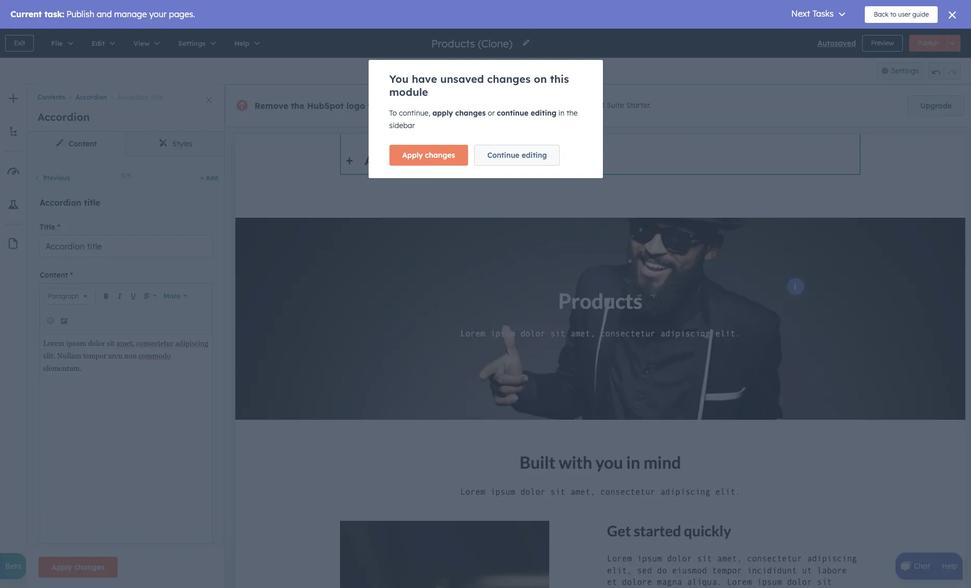 Task type: vqa. For each thing, say whether or not it's contained in the screenshot.
Link opens in a new window icon on the left bottom
no



Task type: locate. For each thing, give the bounding box(es) containing it.
apply down seeing
[[52, 563, 72, 572]]

apply changes down seeing
[[52, 563, 104, 572]]

accordion down previous
[[40, 197, 81, 208]]

continue editing button
[[475, 145, 560, 166]]

0 horizontal spatial group
[[463, 62, 504, 80]]

publish button
[[909, 35, 948, 52]]

from
[[368, 101, 388, 111]]

apply down sidebar
[[402, 151, 423, 160]]

preview button
[[863, 35, 903, 52]]

accordion right accordion button
[[117, 93, 149, 101]]

toolbar
[[107, 547, 134, 557]]

apply changes down sidebar
[[402, 151, 455, 160]]

1 horizontal spatial apply changes
[[402, 151, 455, 160]]

close image
[[206, 97, 212, 103]]

apply changes
[[402, 151, 455, 160], [52, 563, 104, 572]]

1 horizontal spatial content
[[69, 139, 97, 148]]

remove the hubspot logo from your website pages.
[[255, 101, 476, 111]]

None field
[[431, 36, 516, 50]]

the
[[291, 101, 304, 111], [567, 108, 578, 118]]

1 vertical spatial editing
[[522, 151, 547, 160]]

publish
[[918, 39, 939, 47]]

paragraph
[[48, 292, 79, 300]]

not seeing some toolbar options? button
[[44, 547, 168, 557]]

unlock premium features with crm suite starter.
[[484, 101, 651, 110]]

1 horizontal spatial the
[[567, 108, 578, 118]]

options?
[[137, 547, 168, 557]]

1 vertical spatial content
[[40, 270, 68, 280]]

1 horizontal spatial group
[[928, 62, 961, 80]]

accordion right contents at the left of the page
[[76, 93, 107, 101]]

styles link
[[126, 131, 225, 156]]

title
[[40, 223, 55, 232]]

changes left or on the top right of the page
[[455, 108, 486, 118]]

tab list
[[27, 131, 225, 157]]

changes
[[487, 72, 531, 85], [455, 108, 486, 118], [425, 151, 455, 160], [74, 563, 104, 572]]

continue editing
[[488, 151, 547, 160]]

content
[[69, 139, 97, 148], [40, 270, 68, 280]]

0 vertical spatial content
[[69, 139, 97, 148]]

starter.
[[626, 101, 651, 110]]

0 vertical spatial accordion title
[[117, 93, 163, 101]]

0 vertical spatial apply
[[402, 151, 423, 160]]

content up paragraph
[[40, 270, 68, 280]]

with
[[572, 101, 587, 110]]

group
[[463, 62, 504, 80], [928, 62, 961, 80]]

group down publish group
[[928, 62, 961, 80]]

editing left in
[[531, 108, 557, 118]]

not seeing some toolbar options? application
[[40, 283, 213, 583]]

0 horizontal spatial accordion title
[[40, 197, 100, 208]]

not seeing some toolbar options?
[[44, 547, 168, 557]]

more button
[[160, 286, 191, 306]]

some
[[86, 547, 105, 557]]

editing right continue
[[522, 151, 547, 160]]

0 horizontal spatial apply
[[52, 563, 72, 572]]

title
[[151, 93, 163, 101], [84, 197, 100, 208]]

0 horizontal spatial the
[[291, 101, 304, 111]]

editing
[[531, 108, 557, 118], [522, 151, 547, 160]]

the right in
[[567, 108, 578, 118]]

module
[[389, 85, 428, 98]]

or
[[488, 108, 495, 118]]

content up previous
[[69, 139, 97, 148]]

previous button
[[33, 173, 71, 184]]

the inside in the sidebar
[[567, 108, 578, 118]]

upgrade
[[921, 101, 952, 110]]

group up unlock
[[463, 62, 504, 80]]

0 horizontal spatial apply changes
[[52, 563, 104, 572]]

settings button
[[876, 62, 924, 80]]

1 vertical spatial title
[[84, 197, 100, 208]]

exit link
[[5, 35, 34, 52]]

apply changes button down seeing
[[39, 557, 117, 578]]

accordion
[[76, 93, 107, 101], [117, 93, 149, 101], [38, 110, 90, 123], [40, 197, 81, 208]]

your
[[391, 101, 410, 111]]

title inside navigation
[[151, 93, 163, 101]]

beta button
[[0, 553, 27, 579]]

the for remove
[[291, 101, 304, 111]]

navigation
[[27, 84, 225, 103]]

apply
[[402, 151, 423, 160], [52, 563, 72, 572]]

changes inside you have unsaved changes on this module
[[487, 72, 531, 85]]

publish group
[[909, 35, 961, 52]]

autosaved
[[818, 39, 856, 48]]

+ add
[[200, 174, 218, 182]]

navigation containing contents
[[27, 84, 225, 103]]

changes up unlock
[[487, 72, 531, 85]]

to continue, apply changes or continue editing
[[389, 108, 557, 118]]

apply changes button down sidebar
[[389, 145, 468, 166]]

1 horizontal spatial apply changes button
[[389, 145, 468, 166]]

more
[[164, 292, 181, 300]]

accordion title
[[117, 93, 163, 101], [40, 197, 100, 208]]

in the sidebar
[[389, 108, 578, 130]]

1 vertical spatial apply changes
[[52, 563, 104, 572]]

1 horizontal spatial title
[[151, 93, 163, 101]]

autosaved button
[[818, 37, 856, 49]]

premium
[[509, 101, 540, 110]]

the right remove
[[291, 101, 304, 111]]

beta
[[5, 562, 21, 571]]

1 horizontal spatial apply
[[402, 151, 423, 160]]

1 vertical spatial apply changes button
[[39, 557, 117, 578]]

1 vertical spatial apply
[[52, 563, 72, 572]]

apply changes button
[[389, 145, 468, 166], [39, 557, 117, 578]]

0 vertical spatial title
[[151, 93, 163, 101]]

upgrade link
[[908, 95, 965, 116]]

help
[[942, 562, 958, 571]]



Task type: describe. For each thing, give the bounding box(es) containing it.
accordion button
[[65, 93, 107, 101]]

exit
[[14, 39, 25, 47]]

0 vertical spatial apply changes button
[[389, 145, 468, 166]]

paragraph button
[[44, 288, 91, 305]]

crm
[[589, 101, 605, 110]]

1 group from the left
[[463, 62, 504, 80]]

you have unsaved changes on this module
[[389, 72, 569, 98]]

unlock
[[484, 101, 507, 110]]

continue
[[488, 151, 520, 160]]

remove
[[255, 101, 288, 111]]

content link
[[27, 131, 126, 156]]

contents button
[[38, 93, 65, 101]]

not
[[44, 547, 58, 557]]

0 horizontal spatial content
[[40, 270, 68, 280]]

chat
[[914, 562, 931, 571]]

Accordion title text field
[[40, 236, 213, 257]]

have
[[412, 72, 437, 85]]

in
[[559, 108, 565, 118]]

logo
[[347, 101, 365, 111]]

0 horizontal spatial apply changes button
[[39, 557, 117, 578]]

apply for the topmost apply changes button
[[402, 151, 423, 160]]

features
[[542, 101, 570, 110]]

2 group from the left
[[928, 62, 961, 80]]

settings
[[891, 66, 919, 76]]

tab list containing content
[[27, 131, 225, 157]]

+ add button
[[200, 173, 219, 184]]

unsaved
[[440, 72, 484, 85]]

3/3
[[121, 172, 131, 180]]

0 vertical spatial apply changes
[[402, 151, 455, 160]]

suite
[[607, 101, 624, 110]]

on
[[534, 72, 547, 85]]

to
[[389, 108, 397, 118]]

this
[[550, 72, 569, 85]]

pages.
[[448, 101, 476, 111]]

1 horizontal spatial accordion title
[[117, 93, 163, 101]]

website
[[413, 101, 445, 111]]

continue
[[497, 108, 529, 118]]

seeing
[[60, 547, 84, 557]]

preview
[[871, 39, 894, 47]]

contents
[[38, 93, 65, 101]]

the for in
[[567, 108, 578, 118]]

add
[[206, 174, 218, 182]]

previous
[[43, 174, 70, 182]]

content inside tab list
[[69, 139, 97, 148]]

+
[[200, 174, 204, 182]]

accordion down contents button
[[38, 110, 90, 123]]

you
[[389, 72, 409, 85]]

continue,
[[399, 108, 430, 118]]

accordion title button
[[107, 93, 163, 101]]

editing inside continue editing button
[[522, 151, 547, 160]]

0 vertical spatial editing
[[531, 108, 557, 118]]

0 horizontal spatial title
[[84, 197, 100, 208]]

styles
[[172, 139, 193, 148]]

apply for the left apply changes button
[[52, 563, 72, 572]]

changes down apply
[[425, 151, 455, 160]]

hubspot
[[307, 101, 344, 111]]

changes down some
[[74, 563, 104, 572]]

sidebar
[[389, 121, 415, 130]]

1 vertical spatial accordion title
[[40, 197, 100, 208]]

apply
[[433, 108, 453, 118]]



